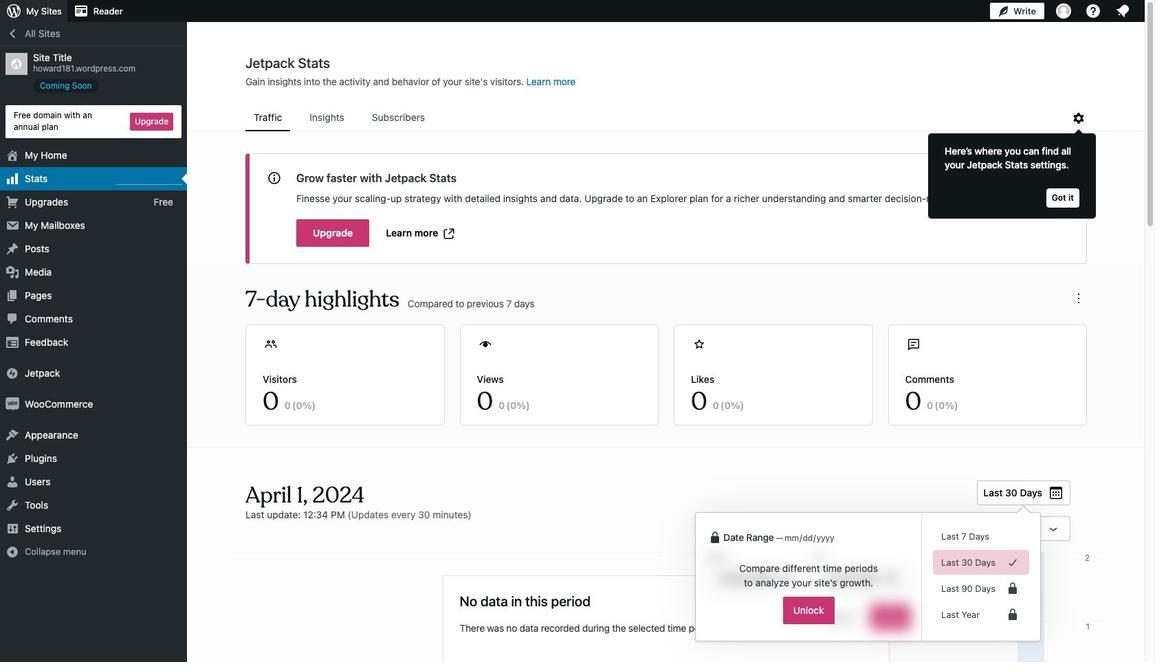 Task type: vqa. For each thing, say whether or not it's contained in the screenshot.
yuga is a clean and elegant theme. its sophisticated typography and clean look make it a perfect match for an architecture firm. Image
no



Task type: describe. For each thing, give the bounding box(es) containing it.
highest hourly views 0 image
[[116, 176, 182, 185]]

my profile image
[[1056, 3, 1071, 19]]

none checkbox inside jetpack stats main content
[[830, 522, 844, 536]]

1 img image from the top
[[6, 366, 19, 380]]

menu inside jetpack stats main content
[[246, 105, 1071, 131]]

manage your notifications image
[[1115, 3, 1131, 19]]



Task type: locate. For each thing, give the bounding box(es) containing it.
help image
[[1085, 3, 1102, 19]]

0 vertical spatial img image
[[6, 366, 19, 380]]

img image
[[6, 366, 19, 380], [6, 397, 19, 411]]

tooltip
[[922, 127, 1096, 219]]

menu
[[246, 105, 1071, 131]]

jetpack stats main content
[[188, 54, 1145, 662]]

None date field
[[783, 532, 858, 545], [707, 564, 803, 594], [814, 564, 911, 594], [783, 532, 858, 545], [707, 564, 803, 594], [814, 564, 911, 594]]

close image
[[1054, 171, 1070, 187]]

2 img image from the top
[[6, 397, 19, 411]]

None checkbox
[[830, 522, 844, 536]]

1 vertical spatial img image
[[6, 397, 19, 411]]



